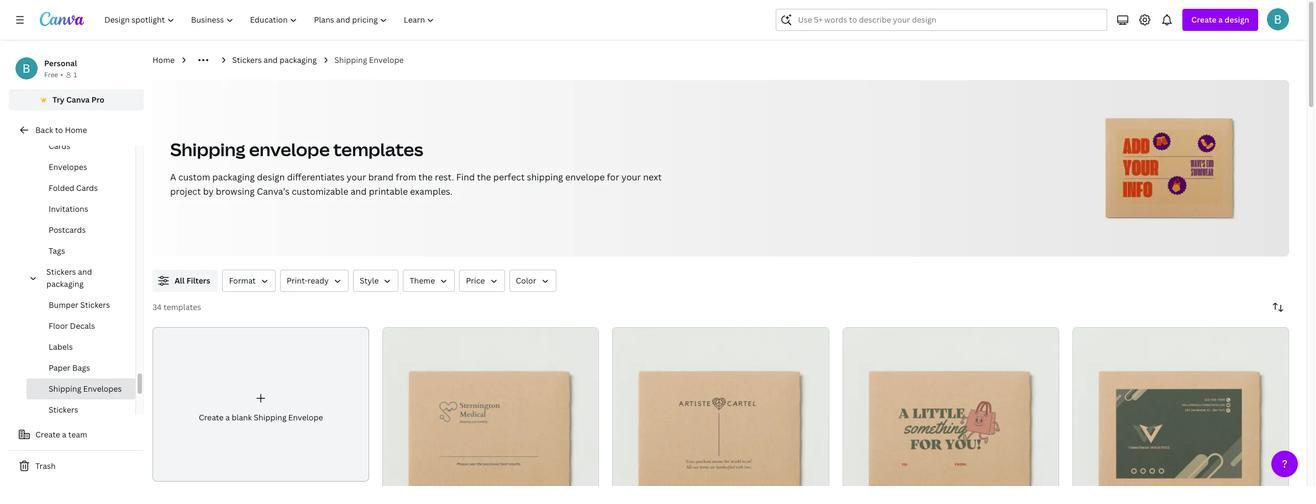 Task type: locate. For each thing, give the bounding box(es) containing it.
browsing
[[216, 186, 255, 198]]

0 vertical spatial stickers and packaging
[[232, 55, 317, 65]]

brand
[[368, 171, 394, 183]]

1 the from the left
[[419, 171, 433, 183]]

format
[[229, 276, 256, 286]]

1 horizontal spatial templates
[[333, 138, 423, 161]]

0 vertical spatial cards
[[49, 141, 70, 151]]

by
[[203, 186, 214, 198]]

stickers link
[[27, 400, 135, 421]]

a for blank
[[225, 413, 230, 423]]

stickers and packaging inside button
[[46, 267, 92, 290]]

envelope
[[369, 55, 404, 65], [288, 413, 323, 423]]

0 vertical spatial create
[[1192, 14, 1217, 25]]

stickers and packaging up bumper
[[46, 267, 92, 290]]

shipping envelope templates image
[[1053, 80, 1289, 257], [1117, 130, 1222, 205]]

packaging up browsing
[[212, 171, 255, 183]]

floor
[[49, 321, 68, 332]]

0 horizontal spatial the
[[419, 171, 433, 183]]

create inside create a team button
[[35, 430, 60, 440]]

a custom packaging design differentiates your brand from the rest. find the perfect shipping envelope for your next project by browsing canva's customizable and printable examples.
[[170, 171, 662, 198]]

1 horizontal spatial envelope
[[369, 55, 404, 65]]

1 horizontal spatial stickers and packaging
[[232, 55, 317, 65]]

envelope
[[249, 138, 330, 161], [565, 171, 605, 183]]

project
[[170, 186, 201, 198]]

1 horizontal spatial design
[[1225, 14, 1249, 25]]

0 vertical spatial packaging
[[280, 55, 317, 65]]

create inside create a blank shipping envelope element
[[199, 413, 224, 423]]

your
[[347, 171, 366, 183], [622, 171, 641, 183]]

style button
[[353, 270, 399, 292]]

stickers up decals
[[80, 300, 110, 311]]

green pink orange monochromatic retro personal shipping envelope image
[[842, 328, 1059, 487]]

1 vertical spatial templates
[[164, 302, 201, 313]]

0 vertical spatial a
[[1218, 14, 1223, 25]]

0 horizontal spatial cards
[[49, 141, 70, 151]]

a for design
[[1218, 14, 1223, 25]]

shipping envelope
[[334, 55, 404, 65]]

invitations
[[49, 204, 88, 214]]

and down top level navigation 'element'
[[264, 55, 278, 65]]

0 vertical spatial and
[[264, 55, 278, 65]]

and down tags "link"
[[78, 267, 92, 277]]

ready
[[308, 276, 329, 286]]

34 templates
[[153, 302, 201, 313]]

cards down envelopes link
[[76, 183, 98, 193]]

2 vertical spatial packaging
[[46, 279, 84, 290]]

2 horizontal spatial packaging
[[280, 55, 317, 65]]

your right for
[[622, 171, 641, 183]]

stickers
[[232, 55, 262, 65], [46, 267, 76, 277], [80, 300, 110, 311], [49, 405, 78, 416]]

0 horizontal spatial stickers and packaging
[[46, 267, 92, 290]]

1 horizontal spatial a
[[225, 413, 230, 423]]

create for create a design
[[1192, 14, 1217, 25]]

1 vertical spatial envelopes
[[83, 384, 122, 395]]

1 vertical spatial envelope
[[565, 171, 605, 183]]

1 vertical spatial design
[[257, 171, 285, 183]]

packaging up bumper
[[46, 279, 84, 290]]

1 horizontal spatial create
[[199, 413, 224, 423]]

0 horizontal spatial packaging
[[46, 279, 84, 290]]

0 horizontal spatial envelope
[[288, 413, 323, 423]]

create for create a team
[[35, 430, 60, 440]]

2 horizontal spatial a
[[1218, 14, 1223, 25]]

your left brand
[[347, 171, 366, 183]]

back to home
[[35, 125, 87, 135]]

stickers inside "stickers and packaging" button
[[46, 267, 76, 277]]

1 your from the left
[[347, 171, 366, 183]]

Search search field
[[798, 9, 1100, 30]]

find
[[456, 171, 475, 183]]

folded
[[49, 183, 74, 193]]

create a design
[[1192, 14, 1249, 25]]

paper bags link
[[27, 358, 135, 379]]

envelope up the differentiates
[[249, 138, 330, 161]]

stickers down top level navigation 'element'
[[232, 55, 262, 65]]

1 vertical spatial cards
[[76, 183, 98, 193]]

2 the from the left
[[477, 171, 491, 183]]

0 horizontal spatial home
[[65, 125, 87, 135]]

1 horizontal spatial packaging
[[212, 171, 255, 183]]

all filters button
[[153, 270, 218, 292]]

envelope inside the a custom packaging design differentiates your brand from the rest. find the perfect shipping envelope for your next project by browsing canva's customizable and printable examples.
[[565, 171, 605, 183]]

0 vertical spatial templates
[[333, 138, 423, 161]]

templates right "34"
[[164, 302, 201, 313]]

invitations link
[[27, 199, 135, 220]]

postcards
[[49, 225, 86, 235]]

create inside create a design dropdown button
[[1192, 14, 1217, 25]]

dark green modern shipping envelope image
[[1072, 328, 1289, 487]]

1 horizontal spatial your
[[622, 171, 641, 183]]

and left printable
[[351, 186, 367, 198]]

cards
[[49, 141, 70, 151], [76, 183, 98, 193]]

shipping
[[334, 55, 367, 65], [170, 138, 245, 161], [49, 384, 81, 395], [254, 413, 286, 423]]

2 horizontal spatial and
[[351, 186, 367, 198]]

templates up brand
[[333, 138, 423, 161]]

try canva pro
[[53, 94, 104, 105]]

postcards link
[[27, 220, 135, 241]]

1 vertical spatial a
[[225, 413, 230, 423]]

design
[[1225, 14, 1249, 25], [257, 171, 285, 183]]

1 vertical spatial packaging
[[212, 171, 255, 183]]

1 vertical spatial home
[[65, 125, 87, 135]]

print-
[[287, 276, 308, 286]]

tags
[[49, 246, 65, 256]]

format button
[[222, 270, 276, 292]]

custom
[[178, 171, 210, 183]]

the up examples.
[[419, 171, 433, 183]]

design left brad klo icon
[[1225, 14, 1249, 25]]

1 vertical spatial and
[[351, 186, 367, 198]]

None search field
[[776, 9, 1108, 31]]

back to home link
[[9, 119, 144, 141]]

shipping envelope templates
[[170, 138, 423, 161]]

1 vertical spatial create
[[199, 413, 224, 423]]

envelopes up folded cards
[[49, 162, 87, 172]]

back
[[35, 125, 53, 135]]

home
[[153, 55, 175, 65], [65, 125, 87, 135]]

0 horizontal spatial design
[[257, 171, 285, 183]]

0 horizontal spatial a
[[62, 430, 66, 440]]

packaging
[[280, 55, 317, 65], [212, 171, 255, 183], [46, 279, 84, 290]]

envelope left for
[[565, 171, 605, 183]]

price button
[[459, 270, 505, 292]]

2 vertical spatial create
[[35, 430, 60, 440]]

0 vertical spatial design
[[1225, 14, 1249, 25]]

from
[[396, 171, 416, 183]]

templates
[[333, 138, 423, 161], [164, 302, 201, 313]]

packaging down top level navigation 'element'
[[280, 55, 317, 65]]

a inside dropdown button
[[1218, 14, 1223, 25]]

0 vertical spatial envelope
[[249, 138, 330, 161]]

design up canva's in the left of the page
[[257, 171, 285, 183]]

stickers down tags
[[46, 267, 76, 277]]

a
[[1218, 14, 1223, 25], [225, 413, 230, 423], [62, 430, 66, 440]]

and inside button
[[78, 267, 92, 277]]

shipping envelopes
[[49, 384, 122, 395]]

0 horizontal spatial templates
[[164, 302, 201, 313]]

cards down to
[[49, 141, 70, 151]]

stickers and packaging down top level navigation 'element'
[[232, 55, 317, 65]]

0 horizontal spatial your
[[347, 171, 366, 183]]

2 vertical spatial a
[[62, 430, 66, 440]]

0 horizontal spatial and
[[78, 267, 92, 277]]

floor decals link
[[27, 316, 135, 337]]

the right find
[[477, 171, 491, 183]]

try
[[53, 94, 64, 105]]

1 horizontal spatial the
[[477, 171, 491, 183]]

differentiates
[[287, 171, 344, 183]]

1 horizontal spatial cards
[[76, 183, 98, 193]]

2 horizontal spatial create
[[1192, 14, 1217, 25]]

a inside button
[[62, 430, 66, 440]]

envelopes
[[49, 162, 87, 172], [83, 384, 122, 395]]

0 horizontal spatial create
[[35, 430, 60, 440]]

stickers up create a team
[[49, 405, 78, 416]]

theme
[[410, 276, 435, 286]]

bumper stickers
[[49, 300, 110, 311]]

theme button
[[403, 270, 455, 292]]

1
[[73, 70, 77, 80]]

2 vertical spatial and
[[78, 267, 92, 277]]

to
[[55, 125, 63, 135]]

envelopes down the paper bags link
[[83, 384, 122, 395]]

and
[[264, 55, 278, 65], [351, 186, 367, 198], [78, 267, 92, 277]]

1 horizontal spatial envelope
[[565, 171, 605, 183]]

1 vertical spatial stickers and packaging
[[46, 267, 92, 290]]

1 horizontal spatial home
[[153, 55, 175, 65]]

the
[[419, 171, 433, 183], [477, 171, 491, 183]]



Task type: vqa. For each thing, say whether or not it's contained in the screenshot.
our within We use essential cookies to make Canva work. We'd like to use other cookies to improve and personalize your visit, tailor ads you see from us on Canva and partner sites, and to analyze our website's performance, but only if you accept. See "
no



Task type: describe. For each thing, give the bounding box(es) containing it.
paper bags
[[49, 363, 90, 374]]

print-ready button
[[280, 270, 349, 292]]

bumper
[[49, 300, 78, 311]]

shipping for shipping envelopes
[[49, 384, 81, 395]]

cards link
[[27, 136, 135, 157]]

blank
[[232, 413, 252, 423]]

for
[[607, 171, 619, 183]]

Sort by button
[[1267, 297, 1289, 319]]

top level navigation element
[[97, 9, 444, 31]]

bags
[[72, 363, 90, 374]]

a
[[170, 171, 176, 183]]

create a team
[[35, 430, 87, 440]]

brad klo image
[[1267, 8, 1289, 30]]

home inside "link"
[[65, 125, 87, 135]]

pro
[[91, 94, 104, 105]]

shipping for shipping envelope templates
[[170, 138, 245, 161]]

•
[[60, 70, 63, 80]]

labels link
[[27, 337, 135, 358]]

trash link
[[9, 456, 144, 478]]

filters
[[186, 276, 210, 286]]

color
[[516, 276, 536, 286]]

create a blank shipping envelope link
[[153, 328, 369, 482]]

shipping
[[527, 171, 563, 183]]

and inside the a custom packaging design differentiates your brand from the rest. find the perfect shipping envelope for your next project by browsing canva's customizable and printable examples.
[[351, 186, 367, 198]]

canva
[[66, 94, 90, 105]]

create a blank shipping envelope
[[199, 413, 323, 423]]

floor decals
[[49, 321, 95, 332]]

create a blank shipping envelope element
[[153, 328, 369, 482]]

0 vertical spatial envelope
[[369, 55, 404, 65]]

print-ready
[[287, 276, 329, 286]]

packaging inside the a custom packaging design differentiates your brand from the rest. find the perfect shipping envelope for your next project by browsing canva's customizable and printable examples.
[[212, 171, 255, 183]]

style
[[360, 276, 379, 286]]

tags link
[[27, 241, 135, 262]]

create a design button
[[1183, 9, 1258, 31]]

shipping for shipping envelope
[[334, 55, 367, 65]]

try canva pro button
[[9, 90, 144, 111]]

paper
[[49, 363, 70, 374]]

examples.
[[410, 186, 452, 198]]

folded cards link
[[27, 178, 135, 199]]

envelopes link
[[27, 157, 135, 178]]

0 horizontal spatial envelope
[[249, 138, 330, 161]]

1 horizontal spatial and
[[264, 55, 278, 65]]

personal
[[44, 58, 77, 69]]

denim blue blue modern minimal business shipping envelope image
[[382, 328, 599, 487]]

create for create a blank shipping envelope
[[199, 413, 224, 423]]

design inside dropdown button
[[1225, 14, 1249, 25]]

canva's
[[257, 186, 290, 198]]

printable
[[369, 186, 408, 198]]

next
[[643, 171, 662, 183]]

34
[[153, 302, 162, 313]]

team
[[68, 430, 87, 440]]

folded cards
[[49, 183, 98, 193]]

color button
[[509, 270, 556, 292]]

a for team
[[62, 430, 66, 440]]

black modern minimal business shipping envelope image
[[612, 328, 829, 487]]

design inside the a custom packaging design differentiates your brand from the rest. find the perfect shipping envelope for your next project by browsing canva's customizable and printable examples.
[[257, 171, 285, 183]]

0 vertical spatial envelopes
[[49, 162, 87, 172]]

stickers inside bumper stickers link
[[80, 300, 110, 311]]

labels
[[49, 342, 73, 353]]

decals
[[70, 321, 95, 332]]

bumper stickers link
[[27, 295, 135, 316]]

rest.
[[435, 171, 454, 183]]

all
[[175, 276, 185, 286]]

free •
[[44, 70, 63, 80]]

trash
[[35, 461, 56, 472]]

1 vertical spatial envelope
[[288, 413, 323, 423]]

perfect
[[493, 171, 525, 183]]

2 your from the left
[[622, 171, 641, 183]]

all filters
[[175, 276, 210, 286]]

home link
[[153, 54, 175, 66]]

customizable
[[292, 186, 348, 198]]

free
[[44, 70, 58, 80]]

0 vertical spatial home
[[153, 55, 175, 65]]

packaging inside stickers and packaging
[[46, 279, 84, 290]]

price
[[466, 276, 485, 286]]

stickers and packaging button
[[42, 262, 129, 295]]

create a team button
[[9, 424, 144, 446]]



